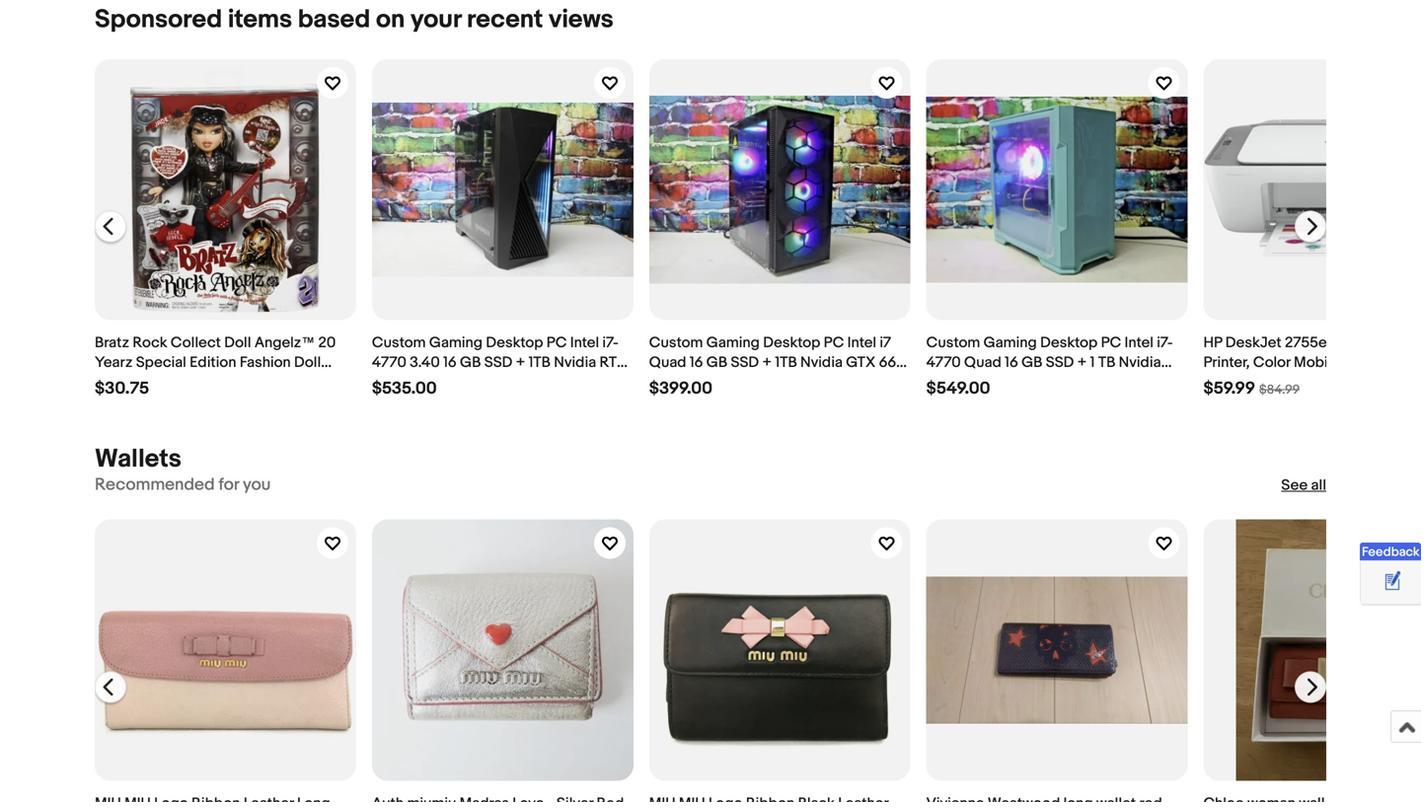 Task type: locate. For each thing, give the bounding box(es) containing it.
0 horizontal spatial 2060
[[372, 374, 408, 392]]

all
[[1312, 477, 1327, 495]]

intel inside custom gaming desktop pc intel i7 quad 16 gb ssd + 1tb nvidia gtx 660 2 gb hdmi
[[848, 334, 877, 352]]

desktop inside custom gaming desktop pc intel i7- 4770 3.40 16 gb ssd + 1tb nvidia rtx 2060 6 gb
[[486, 334, 543, 352]]

$59.99 $84.99
[[1204, 379, 1300, 400]]

gaming inside custom gaming desktop pc intel i7- 4770 quad 16 gb ssd + 1 tb nvidia rtx 2060 6gb
[[984, 334, 1037, 352]]

0 horizontal spatial gaming
[[429, 334, 483, 352]]

0 horizontal spatial nvidia
[[554, 354, 597, 372]]

pc inside custom gaming desktop pc intel i7 quad 16 gb ssd + 1tb nvidia gtx 660 2 gb hdmi
[[824, 334, 844, 352]]

2755e
[[1286, 334, 1328, 352]]

2 horizontal spatial nvidia
[[1119, 354, 1162, 372]]

wallets link
[[95, 444, 181, 475]]

rtx
[[600, 354, 627, 372], [927, 374, 954, 392]]

bratz
[[95, 334, 129, 352]]

see all link
[[1282, 476, 1327, 496]]

1 custom from the left
[[372, 334, 426, 352]]

pc
[[547, 334, 567, 352], [824, 334, 844, 352], [1101, 334, 1122, 352]]

intel for $549.00
[[1125, 334, 1154, 352]]

3 intel from the left
[[1125, 334, 1154, 352]]

4770 for $549.00
[[927, 354, 961, 372]]

3 + from the left
[[1078, 354, 1087, 372]]

1tb inside custom gaming desktop pc intel i7 quad 16 gb ssd + 1tb nvidia gtx 660 2 gb hdmi
[[775, 354, 797, 372]]

i7-
[[603, 334, 619, 352], [1157, 334, 1174, 352]]

16
[[443, 354, 457, 372], [690, 354, 703, 372], [1005, 354, 1019, 372]]

0 horizontal spatial custom
[[372, 334, 426, 352]]

1 vertical spatial rtx
[[927, 374, 954, 392]]

gaming up 6gb
[[984, 334, 1037, 352]]

gaming inside custom gaming desktop pc intel i7- 4770 3.40 16 gb ssd + 1tb nvidia rtx 2060 6 gb
[[429, 334, 483, 352]]

custom inside custom gaming desktop pc intel i7 quad 16 gb ssd + 1tb nvidia gtx 660 2 gb hdmi
[[649, 334, 703, 352]]

0 horizontal spatial desktop
[[486, 334, 543, 352]]

doll up edition
[[224, 334, 251, 352]]

6
[[411, 374, 420, 392]]

2 gaming from the left
[[707, 334, 760, 352]]

jade™
[[95, 374, 142, 392]]

3 custom from the left
[[927, 334, 981, 352]]

+ inside custom gaming desktop pc intel i7- 4770 quad 16 gb ssd + 1 tb nvidia rtx 2060 6gb
[[1078, 354, 1087, 372]]

i7- for $535.00
[[603, 334, 619, 352]]

2 1tb from the left
[[775, 354, 797, 372]]

intel inside custom gaming desktop pc intel i7- 4770 quad 16 gb ssd + 1 tb nvidia rtx 2060 6gb
[[1125, 334, 1154, 352]]

i7- inside custom gaming desktop pc intel i7- 4770 3.40 16 gb ssd + 1tb nvidia rtx 2060 6 gb
[[603, 334, 619, 352]]

3 gaming from the left
[[984, 334, 1037, 352]]

2 pc from the left
[[824, 334, 844, 352]]

0 vertical spatial doll
[[224, 334, 251, 352]]

gaming inside custom gaming desktop pc intel i7 quad 16 gb ssd + 1tb nvidia gtx 660 2 gb hdmi
[[707, 334, 760, 352]]

+ inside custom gaming desktop pc intel i7- 4770 3.40 16 gb ssd + 1tb nvidia rtx 2060 6 gb
[[516, 354, 526, 372]]

16 inside custom gaming desktop pc intel i7- 4770 quad 16 gb ssd + 1 tb nvidia rtx 2060 6gb
[[1005, 354, 1019, 372]]

edition
[[190, 354, 236, 372]]

3 ssd from the left
[[1046, 354, 1074, 372]]

2 horizontal spatial intel
[[1125, 334, 1154, 352]]

recommended for you
[[95, 475, 271, 496]]

1 horizontal spatial desktop
[[763, 334, 821, 352]]

custom
[[372, 334, 426, 352], [649, 334, 703, 352], [927, 334, 981, 352]]

custom inside custom gaming desktop pc intel i7- 4770 3.40 16 gb ssd + 1tb nvidia rtx 2060 6 gb
[[372, 334, 426, 352]]

16 inside custom gaming desktop pc intel i7- 4770 3.40 16 gb ssd + 1tb nvidia rtx 2060 6 gb
[[443, 354, 457, 372]]

custom for $535.00
[[372, 334, 426, 352]]

2 i7- from the left
[[1157, 334, 1174, 352]]

2 horizontal spatial pc
[[1101, 334, 1122, 352]]

1 desktop from the left
[[486, 334, 543, 352]]

custom up 3.40
[[372, 334, 426, 352]]

2 horizontal spatial gaming
[[984, 334, 1037, 352]]

0 vertical spatial rtx
[[600, 354, 627, 372]]

1 horizontal spatial doll
[[294, 354, 321, 372]]

660
[[879, 354, 906, 372]]

2 horizontal spatial desktop
[[1041, 334, 1098, 352]]

gaming for $549.00
[[984, 334, 1037, 352]]

0 horizontal spatial intel
[[570, 334, 599, 352]]

$84.99
[[1260, 383, 1300, 398]]

rock
[[133, 334, 167, 352]]

3.40
[[410, 354, 440, 372]]

gb
[[460, 354, 481, 372], [707, 354, 728, 372], [1022, 354, 1043, 372], [423, 374, 444, 392], [661, 374, 682, 392]]

3 16 from the left
[[1005, 354, 1019, 372]]

ssd for $549.00
[[1046, 354, 1074, 372]]

2 horizontal spatial 16
[[1005, 354, 1019, 372]]

1 horizontal spatial 1tb
[[775, 354, 797, 372]]

1 horizontal spatial pc
[[824, 334, 844, 352]]

1 horizontal spatial 4770
[[927, 354, 961, 372]]

2 4770 from the left
[[927, 354, 961, 372]]

intel
[[570, 334, 599, 352], [848, 334, 877, 352], [1125, 334, 1154, 352]]

pc inside custom gaming desktop pc intel i7- 4770 quad 16 gb ssd + 1 tb nvidia rtx 2060 6gb
[[1101, 334, 1122, 352]]

quad
[[649, 354, 687, 372], [965, 354, 1002, 372]]

gtx
[[846, 354, 876, 372]]

4770 inside custom gaming desktop pc intel i7- 4770 3.40 16 gb ssd + 1tb nvidia rtx 2060 6 gb
[[372, 354, 407, 372]]

pc inside custom gaming desktop pc intel i7- 4770 3.40 16 gb ssd + 1tb nvidia rtx 2060 6 gb
[[547, 334, 567, 352]]

3 nvidia from the left
[[1119, 354, 1162, 372]]

2 horizontal spatial custom
[[927, 334, 981, 352]]

sponsored
[[95, 4, 222, 35]]

0 horizontal spatial 16
[[443, 354, 457, 372]]

custom inside custom gaming desktop pc intel i7- 4770 quad 16 gb ssd + 1 tb nvidia rtx 2060 6gb
[[927, 334, 981, 352]]

0 horizontal spatial i7-
[[603, 334, 619, 352]]

1 2060 from the left
[[372, 374, 408, 392]]

+ for $549.00
[[1078, 354, 1087, 372]]

ssd inside custom gaming desktop pc intel i7- 4770 quad 16 gb ssd + 1 tb nvidia rtx 2060 6gb
[[1046, 354, 1074, 372]]

desktop inside custom gaming desktop pc intel i7 quad 16 gb ssd + 1tb nvidia gtx 660 2 gb hdmi
[[763, 334, 821, 352]]

2 2060 from the left
[[958, 374, 993, 392]]

gaming for $399.00
[[707, 334, 760, 352]]

0 horizontal spatial +
[[516, 354, 526, 372]]

intel for $535.00
[[570, 334, 599, 352]]

doll
[[224, 334, 251, 352], [294, 354, 321, 372]]

1 4770 from the left
[[372, 354, 407, 372]]

+ left gtx
[[763, 354, 772, 372]]

2 intel from the left
[[848, 334, 877, 352]]

2 desktop from the left
[[763, 334, 821, 352]]

1 horizontal spatial rtx
[[927, 374, 954, 392]]

+ left 1
[[1078, 354, 1087, 372]]

1 horizontal spatial +
[[763, 354, 772, 372]]

4770 inside custom gaming desktop pc intel i7- 4770 quad 16 gb ssd + 1 tb nvidia rtx 2060 6gb
[[927, 354, 961, 372]]

1 pc from the left
[[547, 334, 567, 352]]

see
[[1282, 477, 1308, 495]]

gaming up hdmi
[[707, 334, 760, 352]]

2 16 from the left
[[690, 354, 703, 372]]

1 nvidia from the left
[[554, 354, 597, 372]]

1 16 from the left
[[443, 354, 457, 372]]

1 horizontal spatial gaming
[[707, 334, 760, 352]]

0 horizontal spatial 4770
[[372, 354, 407, 372]]

0 horizontal spatial rtx
[[600, 354, 627, 372]]

custom gaming desktop pc intel i7- 4770 3.40 16 gb ssd + 1tb nvidia rtx 2060 6 gb
[[372, 334, 627, 392]]

1 horizontal spatial ssd
[[731, 354, 759, 372]]

1 horizontal spatial intel
[[848, 334, 877, 352]]

1 horizontal spatial i7-
[[1157, 334, 1174, 352]]

quad up 6gb
[[965, 354, 1002, 372]]

2 nvidia from the left
[[801, 354, 843, 372]]

4770 up $549.00
[[927, 354, 961, 372]]

1 gaming from the left
[[429, 334, 483, 352]]

2 + from the left
[[763, 354, 772, 372]]

1 horizontal spatial quad
[[965, 354, 1002, 372]]

$399.00
[[649, 379, 713, 400]]

gaming up 3.40
[[429, 334, 483, 352]]

1 ssd from the left
[[484, 354, 513, 372]]

+
[[516, 354, 526, 372], [763, 354, 772, 372], [1078, 354, 1087, 372]]

feedback
[[1363, 545, 1420, 560]]

$535.00
[[372, 379, 437, 400]]

$30.75
[[95, 379, 149, 400]]

16 up 6gb
[[1005, 354, 1019, 372]]

quad up '2'
[[649, 354, 687, 372]]

gaming
[[429, 334, 483, 352], [707, 334, 760, 352], [984, 334, 1037, 352]]

4770 up the $535.00 text field at the left of the page
[[372, 354, 407, 372]]

2060 left 6gb
[[958, 374, 993, 392]]

1 intel from the left
[[570, 334, 599, 352]]

gaming for $535.00
[[429, 334, 483, 352]]

in-
[[1354, 334, 1372, 352]]

2060 left 6
[[372, 374, 408, 392]]

2060
[[372, 374, 408, 392], [958, 374, 993, 392]]

ssd
[[484, 354, 513, 372], [731, 354, 759, 372], [1046, 354, 1074, 372]]

gb right 6
[[423, 374, 444, 392]]

desktop
[[486, 334, 543, 352], [763, 334, 821, 352], [1041, 334, 1098, 352]]

nvidia inside custom gaming desktop pc intel i7- 4770 quad 16 gb ssd + 1 tb nvidia rtx 2060 6gb
[[1119, 354, 1162, 372]]

0 horizontal spatial ssd
[[484, 354, 513, 372]]

2 horizontal spatial +
[[1078, 354, 1087, 372]]

$549.00 text field
[[927, 379, 991, 400]]

rtx inside custom gaming desktop pc intel i7- 4770 3.40 16 gb ssd + 1tb nvidia rtx 2060 6 gb
[[600, 354, 627, 372]]

special
[[136, 354, 186, 372]]

0 horizontal spatial quad
[[649, 354, 687, 372]]

hp
[[1204, 334, 1223, 352]]

rtx inside custom gaming desktop pc intel i7- 4770 quad 16 gb ssd + 1 tb nvidia rtx 2060 6gb
[[927, 374, 954, 392]]

1 quad from the left
[[649, 354, 687, 372]]

desktop inside custom gaming desktop pc intel i7- 4770 quad 16 gb ssd + 1 tb nvidia rtx 2060 6gb
[[1041, 334, 1098, 352]]

your
[[411, 4, 461, 35]]

i7
[[880, 334, 892, 352]]

3 pc from the left
[[1101, 334, 1122, 352]]

+ right 3.40
[[516, 354, 526, 372]]

0 horizontal spatial pc
[[547, 334, 567, 352]]

i7- inside custom gaming desktop pc intel i7- 4770 quad 16 gb ssd + 1 tb nvidia rtx 2060 6gb
[[1157, 334, 1174, 352]]

items
[[228, 4, 292, 35]]

$30.75 text field
[[95, 379, 149, 400]]

custom up '2'
[[649, 334, 703, 352]]

doll down 20
[[294, 354, 321, 372]]

3 desktop from the left
[[1041, 334, 1098, 352]]

pc for $399.00
[[824, 334, 844, 352]]

gb right 3.40
[[460, 354, 481, 372]]

yearz
[[95, 354, 133, 372]]

for
[[219, 475, 239, 496]]

1 horizontal spatial 2060
[[958, 374, 993, 392]]

4770
[[372, 354, 407, 372], [927, 354, 961, 372]]

$549.00
[[927, 379, 991, 400]]

2 quad from the left
[[965, 354, 1002, 372]]

2 custom from the left
[[649, 334, 703, 352]]

0 horizontal spatial 1tb
[[529, 354, 551, 372]]

16 right 3.40
[[443, 354, 457, 372]]

1 1tb from the left
[[529, 354, 551, 372]]

ssd for $535.00
[[484, 354, 513, 372]]

ssd inside custom gaming desktop pc intel i7- 4770 3.40 16 gb ssd + 1tb nvidia rtx 2060 6 gb
[[484, 354, 513, 372]]

2 ssd from the left
[[731, 354, 759, 372]]

16 up hdmi
[[690, 354, 703, 372]]

intel inside custom gaming desktop pc intel i7- 4770 3.40 16 gb ssd + 1tb nvidia rtx 2060 6 gb
[[570, 334, 599, 352]]

custom up $549.00
[[927, 334, 981, 352]]

2 horizontal spatial ssd
[[1046, 354, 1074, 372]]

recommended
[[95, 475, 215, 496]]

1 i7- from the left
[[603, 334, 619, 352]]

sponsored items based on your recent views
[[95, 4, 614, 35]]

gb up 6gb
[[1022, 354, 1043, 372]]

1 horizontal spatial 16
[[690, 354, 703, 372]]

1 horizontal spatial custom
[[649, 334, 703, 352]]

custom gaming desktop pc intel i7- 4770 quad 16 gb ssd + 1 tb nvidia rtx 2060 6gb
[[927, 334, 1174, 392]]

intel for $399.00
[[848, 334, 877, 352]]

ink
[[1404, 334, 1422, 352]]

1tb
[[529, 354, 551, 372], [775, 354, 797, 372]]

1 horizontal spatial nvidia
[[801, 354, 843, 372]]

nvidia
[[554, 354, 597, 372], [801, 354, 843, 372], [1119, 354, 1162, 372]]

2060 inside custom gaming desktop pc intel i7- 4770 3.40 16 gb ssd + 1tb nvidia rtx 2060 6 gb
[[372, 374, 408, 392]]

1 + from the left
[[516, 354, 526, 372]]

recent
[[467, 4, 543, 35]]

1tb inside custom gaming desktop pc intel i7- 4770 3.40 16 gb ssd + 1tb nvidia rtx 2060 6 gb
[[529, 354, 551, 372]]



Task type: describe. For each thing, give the bounding box(es) containing it.
6gb
[[996, 374, 1026, 392]]

wallets
[[95, 444, 181, 475]]

one
[[1372, 334, 1400, 352]]

based
[[298, 4, 371, 35]]

pc for $535.00
[[547, 334, 567, 352]]

quad inside custom gaming desktop pc intel i7 quad 16 gb ssd + 1tb nvidia gtx 660 2 gb hdmi
[[649, 354, 687, 372]]

views
[[549, 4, 614, 35]]

nvidia inside custom gaming desktop pc intel i7- 4770 3.40 16 gb ssd + 1tb nvidia rtx 2060 6 gb
[[554, 354, 597, 372]]

deskjet
[[1226, 334, 1282, 352]]

$399.00 text field
[[649, 379, 713, 400]]

on
[[376, 4, 405, 35]]

previous price $84.99 text field
[[1260, 383, 1300, 398]]

nvidia inside custom gaming desktop pc intel i7 quad 16 gb ssd + 1tb nvidia gtx 660 2 gb hdmi
[[801, 354, 843, 372]]

16 inside custom gaming desktop pc intel i7 quad 16 gb ssd + 1tb nvidia gtx 660 2 gb hdmi
[[690, 354, 703, 372]]

gb right '2'
[[661, 374, 682, 392]]

2
[[649, 374, 658, 392]]

gb inside custom gaming desktop pc intel i7- 4770 quad 16 gb ssd + 1 tb nvidia rtx 2060 6gb
[[1022, 354, 1043, 372]]

0 horizontal spatial doll
[[224, 334, 251, 352]]

+ for $535.00
[[516, 354, 526, 372]]

desktop for $535.00
[[486, 334, 543, 352]]

hp deskjet 2755e all-in-one ink
[[1204, 334, 1422, 392]]

desktop for $399.00
[[763, 334, 821, 352]]

tb
[[1099, 354, 1116, 372]]

hdmi
[[685, 374, 722, 392]]

$59.99
[[1204, 379, 1256, 400]]

gb up hdmi
[[707, 354, 728, 372]]

collect
[[171, 334, 221, 352]]

$535.00 text field
[[372, 379, 437, 400]]

2060 inside custom gaming desktop pc intel i7- 4770 quad 16 gb ssd + 1 tb nvidia rtx 2060 6gb
[[958, 374, 993, 392]]

1
[[1091, 354, 1095, 372]]

custom for $399.00
[[649, 334, 703, 352]]

bratz rock collect doll angelz™ 20 yearz special edition fashion doll jade™
[[95, 334, 336, 392]]

desktop for $549.00
[[1041, 334, 1098, 352]]

angelz™
[[255, 334, 315, 352]]

16 for $535.00
[[443, 354, 457, 372]]

ssd inside custom gaming desktop pc intel i7 quad 16 gb ssd + 1tb nvidia gtx 660 2 gb hdmi
[[731, 354, 759, 372]]

+ inside custom gaming desktop pc intel i7 quad 16 gb ssd + 1tb nvidia gtx 660 2 gb hdmi
[[763, 354, 772, 372]]

1 vertical spatial doll
[[294, 354, 321, 372]]

fashion
[[240, 354, 291, 372]]

20
[[318, 334, 336, 352]]

see all
[[1282, 477, 1327, 495]]

custom for $549.00
[[927, 334, 981, 352]]

$59.99 text field
[[1204, 379, 1256, 400]]

4770 for $535.00
[[372, 354, 407, 372]]

recommended for you element
[[95, 475, 271, 496]]

pc for $549.00
[[1101, 334, 1122, 352]]

custom gaming desktop pc intel i7 quad 16 gb ssd + 1tb nvidia gtx 660 2 gb hdmi
[[649, 334, 906, 392]]

you
[[243, 475, 271, 496]]

quad inside custom gaming desktop pc intel i7- 4770 quad 16 gb ssd + 1 tb nvidia rtx 2060 6gb
[[965, 354, 1002, 372]]

i7- for $549.00
[[1157, 334, 1174, 352]]

all-
[[1331, 334, 1354, 352]]

16 for $549.00
[[1005, 354, 1019, 372]]



Task type: vqa. For each thing, say whether or not it's contained in the screenshot.


